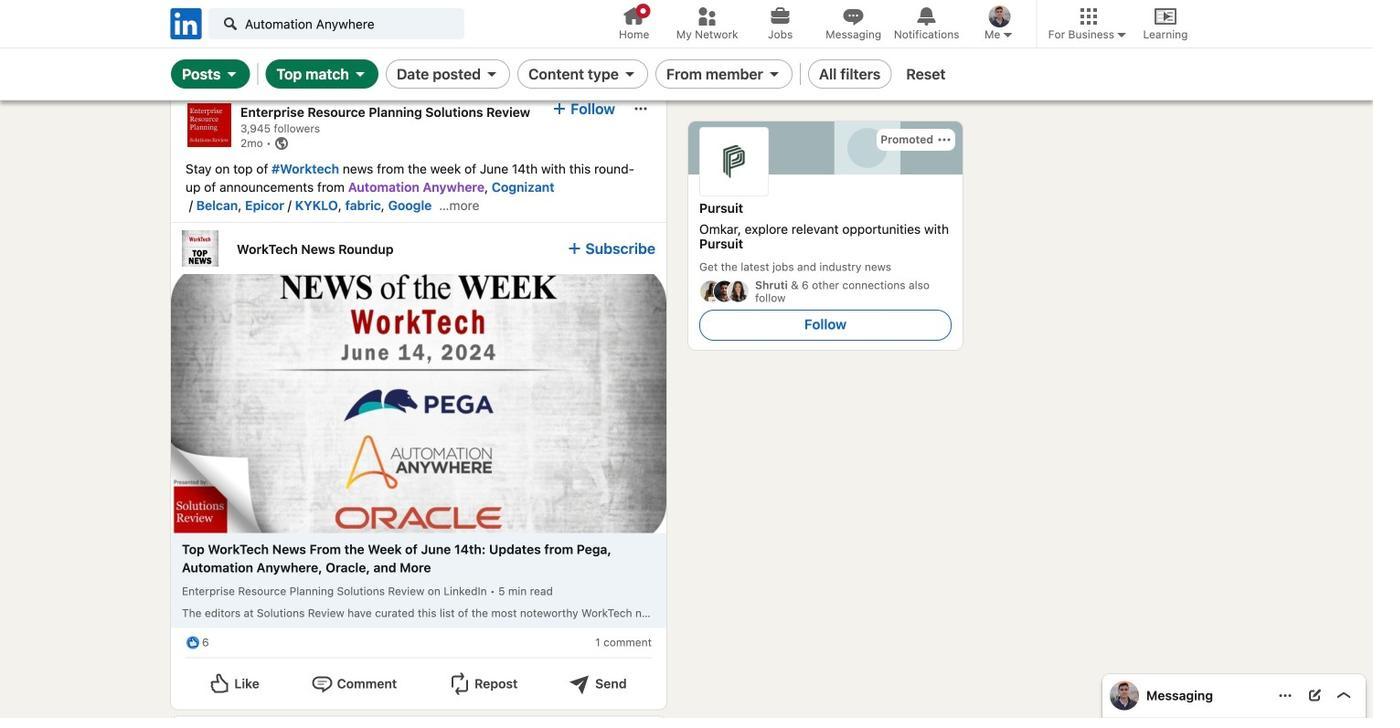 Task type: describe. For each thing, give the bounding box(es) containing it.
love image
[[197, 9, 211, 24]]

enterprise resource planning solutions review, graphic. image
[[187, 103, 231, 147]]

for business image
[[1114, 27, 1129, 42]]

from member filter. clicking this button displays all from member filter options. image
[[767, 67, 782, 81]]

content type filter. clicking this button displays all content type filter options. image
[[623, 67, 637, 81]]

worktech news roundup, graphic. image
[[182, 230, 219, 267]]

1 horizontal spatial omkar savant image
[[1110, 682, 1139, 711]]

like image
[[186, 636, 200, 650]]

open control menu for post by enterprise resource planning solutions review image
[[634, 101, 648, 116]]

filter by: posts image
[[224, 67, 239, 81]]



Task type: vqa. For each thing, say whether or not it's contained in the screenshot.
2nd Dismiss job icon from the bottom of the page
no



Task type: locate. For each thing, give the bounding box(es) containing it.
1 horizontal spatial like image
[[209, 47, 231, 68]]

omkar savant image
[[989, 5, 1011, 27], [1110, 682, 1139, 711]]

1 vertical spatial like image
[[209, 47, 231, 68]]

0 vertical spatial like image
[[186, 9, 200, 24]]

0 horizontal spatial like image
[[186, 9, 200, 24]]

sort by filter. top match filter is currently applied. clicking this button displays all sort by filter options. image
[[353, 67, 367, 81]]

Search text field
[[208, 8, 464, 39]]

0 horizontal spatial omkar savant image
[[989, 5, 1011, 27]]

1 vertical spatial omkar savant image
[[1110, 682, 1139, 711]]

date posted filter. clicking this button displays all date posted filter options. image
[[485, 67, 499, 81]]

open article: top worktech news from the week of june 14th: updates from pega, automation anywhere, oracle, and more by enterprise resource planning solutions review • 5 min read image
[[171, 274, 666, 533]]

small image
[[1000, 27, 1015, 42]]

like image
[[186, 9, 200, 24], [209, 47, 231, 68]]

list
[[171, 0, 666, 710]]

open messenger dropdown menu image
[[1278, 689, 1293, 704]]

0 vertical spatial omkar savant image
[[989, 5, 1011, 27]]

linkedin image
[[167, 5, 205, 43], [167, 5, 205, 43]]



